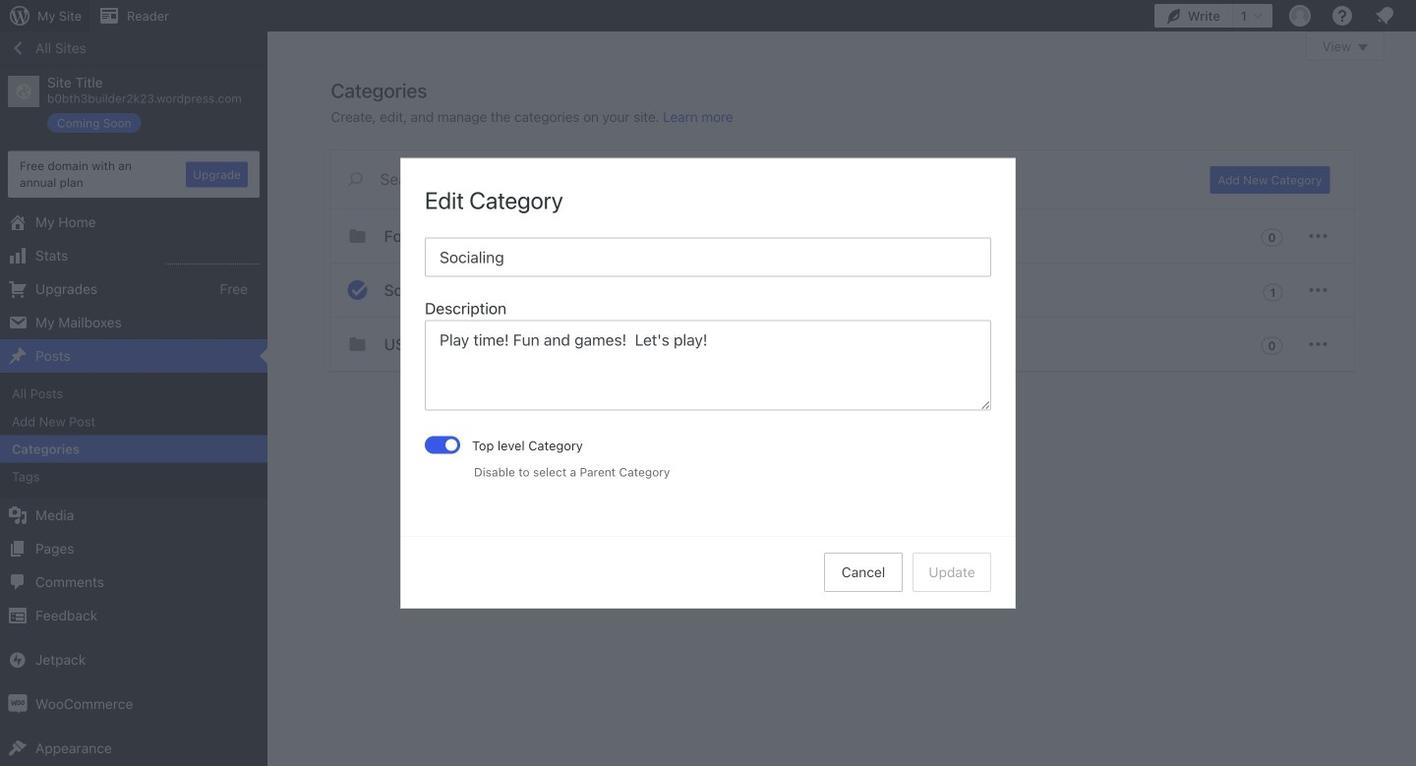 Task type: describe. For each thing, give the bounding box(es) containing it.
img image
[[8, 695, 28, 714]]

folder image
[[346, 224, 369, 248]]

New Category Name text field
[[425, 237, 992, 277]]

update your profile, personal settings, and more image
[[1289, 4, 1313, 28]]

usc image
[[346, 333, 369, 356]]

closed image
[[1359, 44, 1369, 51]]

toggle menu image
[[1307, 278, 1331, 302]]

help image
[[1331, 4, 1355, 28]]



Task type: vqa. For each thing, say whether or not it's contained in the screenshot.
Update Your Profile, Personal Settings, And More image
yes



Task type: locate. For each thing, give the bounding box(es) containing it.
None text field
[[425, 320, 992, 411]]

3 list item from the top
[[1408, 295, 1417, 387]]

2 toggle menu image from the top
[[1307, 333, 1331, 356]]

toggle menu image up toggle menu icon
[[1307, 224, 1331, 248]]

row
[[331, 210, 1354, 372]]

1 list item from the top
[[1408, 100, 1417, 172]]

socialing image
[[346, 278, 369, 302]]

1 vertical spatial toggle menu image
[[1307, 333, 1331, 356]]

1 toggle menu image from the top
[[1307, 224, 1331, 248]]

2 list item from the top
[[1408, 203, 1417, 295]]

main content
[[331, 31, 1385, 372]]

toggle menu image down toggle menu icon
[[1307, 333, 1331, 356]]

None search field
[[331, 151, 1187, 208]]

toggle menu image for usc icon in the top of the page
[[1307, 333, 1331, 356]]

toggle menu image for folder icon
[[1307, 224, 1331, 248]]

highest hourly views 0 image
[[166, 252, 260, 265]]

group
[[425, 296, 992, 416]]

manage your notifications image
[[1374, 4, 1397, 28]]

toggle menu image
[[1307, 224, 1331, 248], [1307, 333, 1331, 356]]

list item
[[1408, 100, 1417, 172], [1408, 203, 1417, 295], [1408, 295, 1417, 387], [1408, 387, 1417, 460]]

0 vertical spatial toggle menu image
[[1307, 224, 1331, 248]]

4 list item from the top
[[1408, 387, 1417, 460]]

dialog
[[401, 159, 1015, 608]]



